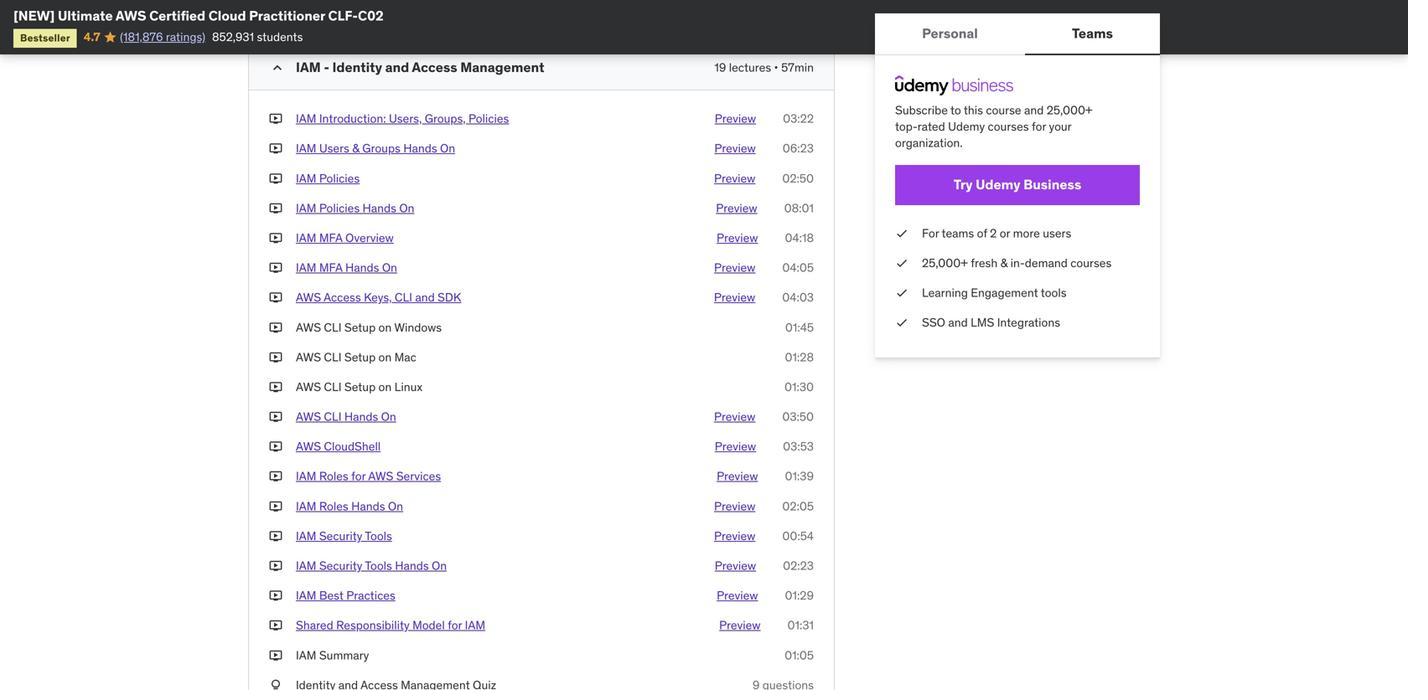 Task type: vqa. For each thing, say whether or not it's contained in the screenshot.
bottommost software.
no



Task type: locate. For each thing, give the bounding box(es) containing it.
preview left 02:23
[[715, 559, 756, 574]]

tab list
[[875, 13, 1160, 55]]

preview left 08:01
[[716, 201, 757, 216]]

policies up iam mfa overview
[[319, 201, 360, 216]]

on left mac
[[379, 350, 392, 365]]

1 vertical spatial policies
[[319, 171, 360, 186]]

on down 'groups'
[[399, 201, 414, 216]]

1 vertical spatial on
[[379, 350, 392, 365]]

03:22
[[783, 111, 814, 126]]

1 horizontal spatial courses
[[1071, 256, 1112, 271]]

1 vertical spatial mfa
[[319, 260, 343, 275]]

preview for 01:31
[[719, 618, 761, 633]]

cli up aws cloudshell
[[324, 410, 342, 425]]

11 xsmall image from the top
[[269, 469, 282, 485]]

iam roles hands on button
[[296, 499, 403, 515]]

of
[[977, 226, 987, 241]]

udemy business image
[[895, 75, 1013, 96]]

roles up iam security tools
[[319, 499, 348, 514]]

iam roles for aws services button
[[296, 469, 441, 485]]

preview left 01:39
[[717, 469, 758, 484]]

1 vertical spatial security
[[319, 559, 362, 574]]

mfa up iam mfa hands on
[[319, 230, 343, 246]]

2 vertical spatial setup
[[344, 380, 376, 395]]

cli for aws cli setup on windows
[[324, 320, 342, 335]]

1 on from the top
[[379, 320, 392, 335]]

1 tools from the top
[[365, 529, 392, 544]]

aws left services
[[368, 469, 393, 484]]

teams
[[1072, 25, 1113, 42]]

xsmall image
[[269, 141, 282, 157], [269, 170, 282, 187], [895, 225, 909, 242], [895, 255, 909, 272], [895, 285, 909, 301], [895, 315, 909, 331], [269, 320, 282, 336], [269, 499, 282, 515], [269, 528, 282, 545], [269, 618, 282, 634]]

iam policies hands on button
[[296, 200, 414, 217]]

aws cli setup on mac
[[296, 350, 416, 365]]

on for iam roles hands on
[[388, 499, 403, 514]]

roles inside button
[[319, 499, 348, 514]]

mfa for overview
[[319, 230, 343, 246]]

1 horizontal spatial for
[[448, 618, 462, 633]]

security for iam security tools hands on
[[319, 559, 362, 574]]

•
[[774, 60, 778, 75]]

organization.
[[895, 136, 963, 151]]

preview for 04:18
[[717, 230, 758, 246]]

setup for linux
[[344, 380, 376, 395]]

iam for iam mfa hands on
[[296, 260, 316, 275]]

udemy down this
[[948, 119, 985, 134]]

1 vertical spatial &
[[1001, 256, 1008, 271]]

tools
[[1041, 285, 1067, 300]]

aws up aws cli setup on mac
[[296, 320, 321, 335]]

personal
[[922, 25, 978, 42]]

sso
[[922, 315, 945, 330]]

small image
[[269, 60, 286, 76]]

try
[[954, 176, 973, 193]]

iam up iam security tools
[[296, 499, 316, 514]]

access down iam mfa hands on button
[[324, 290, 361, 305]]

policies
[[469, 111, 509, 126], [319, 171, 360, 186], [319, 201, 360, 216]]

udemy inside try udemy business link
[[976, 176, 1021, 193]]

for
[[1032, 119, 1046, 134], [351, 469, 366, 484], [448, 618, 462, 633]]

roles inside button
[[319, 469, 348, 484]]

access
[[412, 59, 457, 76], [324, 290, 361, 305]]

preview left 04:05
[[714, 260, 756, 275]]

on for windows
[[379, 320, 392, 335]]

1 vertical spatial tools
[[365, 559, 392, 574]]

courses inside the subscribe to this course and 25,000+ top‑rated udemy courses for your organization.
[[988, 119, 1029, 134]]

courses
[[988, 119, 1029, 134], [1071, 256, 1112, 271]]

udemy inside the subscribe to this course and 25,000+ top‑rated udemy courses for your organization.
[[948, 119, 985, 134]]

hands inside button
[[403, 141, 437, 156]]

aws cloudshell
[[296, 439, 381, 454]]

iam down shared
[[296, 648, 316, 663]]

preview for 02:50
[[714, 171, 756, 186]]

2 setup from the top
[[344, 350, 376, 365]]

10 xsmall image from the top
[[269, 439, 282, 455]]

iam summary
[[296, 648, 369, 663]]

preview for 00:54
[[714, 529, 756, 544]]

learning engagement tools
[[922, 285, 1067, 300]]

what is cloud computing quiz
[[296, 9, 456, 24]]

aws up (181,876
[[116, 7, 146, 24]]

tools up "iam security tools hands on"
[[365, 529, 392, 544]]

iam
[[296, 59, 321, 76], [296, 111, 316, 126], [296, 141, 316, 156], [296, 171, 316, 186], [296, 201, 316, 216], [296, 230, 316, 246], [296, 260, 316, 275], [296, 469, 316, 484], [296, 499, 316, 514], [296, 529, 316, 544], [296, 559, 316, 574], [296, 589, 316, 604], [465, 618, 485, 633], [296, 648, 316, 663]]

cloud right is
[[338, 9, 368, 24]]

on
[[440, 141, 455, 156], [399, 201, 414, 216], [382, 260, 397, 275], [381, 410, 396, 425], [388, 499, 403, 514], [432, 559, 447, 574]]

personal button
[[875, 13, 1025, 54]]

0 vertical spatial policies
[[469, 111, 509, 126]]

windows
[[394, 320, 442, 335]]

mfa inside button
[[319, 230, 343, 246]]

2 on from the top
[[379, 350, 392, 365]]

1 vertical spatial setup
[[344, 350, 376, 365]]

on for linux
[[379, 380, 392, 395]]

iam left the -
[[296, 59, 321, 76]]

iam down iam policies 'button'
[[296, 201, 316, 216]]

1 setup from the top
[[344, 320, 376, 335]]

0 vertical spatial setup
[[344, 320, 376, 335]]

setup up aws cli setup on mac
[[344, 320, 376, 335]]

3 setup from the top
[[344, 380, 376, 395]]

& right the users on the left of page
[[352, 141, 360, 156]]

1 horizontal spatial 25,000+
[[1047, 103, 1093, 118]]

iam left best
[[296, 589, 316, 604]]

for teams of 2 or more users
[[922, 226, 1072, 241]]

iam best practices
[[296, 589, 395, 604]]

policies down the users on the left of page
[[319, 171, 360, 186]]

mfa inside button
[[319, 260, 343, 275]]

policies inside 'button'
[[319, 171, 360, 186]]

08:01
[[784, 201, 814, 216]]

iam down iam roles hands on button
[[296, 529, 316, 544]]

iam for iam - identity and access management
[[296, 59, 321, 76]]

0 horizontal spatial cloud
[[208, 7, 246, 24]]

aws up the aws cli setup on linux
[[296, 350, 321, 365]]

iam down the aws cloudshell button
[[296, 469, 316, 484]]

iam security tools
[[296, 529, 392, 544]]

courses right demand
[[1071, 256, 1112, 271]]

policies right groups,
[[469, 111, 509, 126]]

aws for aws cli hands on
[[296, 410, 321, 425]]

quiz
[[432, 9, 456, 24]]

(181,876
[[120, 29, 163, 44]]

8 xsmall image from the top
[[269, 379, 282, 396]]

1 horizontal spatial access
[[412, 59, 457, 76]]

aws down iam mfa hands on button
[[296, 290, 321, 305]]

& left in- on the right top of the page
[[1001, 256, 1008, 271]]

iam for iam introduction: users, groups, policies
[[296, 111, 316, 126]]

0 horizontal spatial for
[[351, 469, 366, 484]]

2 tools from the top
[[365, 559, 392, 574]]

demand
[[1025, 256, 1068, 271]]

cli right keys, on the left top of page
[[395, 290, 412, 305]]

cli up aws cli setup on mac
[[324, 320, 342, 335]]

policies for iam policies hands on
[[319, 201, 360, 216]]

19 lectures • 57min
[[714, 60, 814, 75]]

04:05
[[782, 260, 814, 275]]

0 vertical spatial on
[[379, 320, 392, 335]]

preview
[[715, 111, 756, 126], [714, 141, 756, 156], [714, 171, 756, 186], [716, 201, 757, 216], [717, 230, 758, 246], [714, 260, 756, 275], [714, 290, 755, 305], [714, 410, 756, 425], [715, 439, 756, 454], [717, 469, 758, 484], [714, 499, 756, 514], [714, 529, 756, 544], [715, 559, 756, 574], [717, 589, 758, 604], [719, 618, 761, 633]]

on down groups,
[[440, 141, 455, 156]]

aws for aws cli setup on mac
[[296, 350, 321, 365]]

preview left the 03:53
[[715, 439, 756, 454]]

and left the sdk
[[415, 290, 435, 305]]

iam mfa hands on button
[[296, 260, 397, 276]]

15 xsmall image from the top
[[269, 678, 282, 691]]

hands inside button
[[345, 260, 379, 275]]

aws
[[116, 7, 146, 24], [296, 290, 321, 305], [296, 320, 321, 335], [296, 350, 321, 365], [296, 380, 321, 395], [296, 410, 321, 425], [296, 439, 321, 454], [368, 469, 393, 484]]

policies inside button
[[319, 201, 360, 216]]

hands up overview
[[363, 201, 396, 216]]

lms
[[971, 315, 994, 330]]

hands down the aws cli setup on linux
[[344, 410, 378, 425]]

1 vertical spatial udemy
[[976, 176, 1021, 193]]

aws inside button
[[296, 410, 321, 425]]

on inside iam mfa hands on button
[[382, 260, 397, 275]]

preview left 01:31
[[719, 618, 761, 633]]

1 vertical spatial courses
[[1071, 256, 1112, 271]]

aws inside button
[[368, 469, 393, 484]]

0 horizontal spatial access
[[324, 290, 361, 305]]

0 vertical spatial udemy
[[948, 119, 985, 134]]

on inside iam policies hands on button
[[399, 201, 414, 216]]

cli inside button
[[324, 410, 342, 425]]

subscribe to this course and 25,000+ top‑rated udemy courses for your organization.
[[895, 103, 1093, 151]]

preview for 03:53
[[715, 439, 756, 454]]

on
[[379, 320, 392, 335], [379, 350, 392, 365], [379, 380, 392, 395]]

xsmall image
[[269, 9, 282, 25], [269, 111, 282, 127], [269, 200, 282, 217], [269, 230, 282, 246], [269, 260, 282, 276], [269, 290, 282, 306], [269, 349, 282, 366], [269, 379, 282, 396], [269, 409, 282, 426], [269, 439, 282, 455], [269, 469, 282, 485], [269, 558, 282, 575], [269, 588, 282, 605], [269, 648, 282, 664], [269, 678, 282, 691]]

aws left cloudshell
[[296, 439, 321, 454]]

1 horizontal spatial cloud
[[338, 9, 368, 24]]

1 roles from the top
[[319, 469, 348, 484]]

0 vertical spatial security
[[319, 529, 362, 544]]

users,
[[389, 111, 422, 126]]

preview left 02:50
[[714, 171, 756, 186]]

courses down 'course'
[[988, 119, 1029, 134]]

on left linux
[[379, 380, 392, 395]]

on for aws cli hands on
[[381, 410, 396, 425]]

& inside button
[[352, 141, 360, 156]]

on up aws access keys, cli and sdk
[[382, 260, 397, 275]]

iam down iam mfa overview button
[[296, 260, 316, 275]]

iam up the iam policies hands on
[[296, 171, 316, 186]]

for right "model"
[[448, 618, 462, 633]]

preview left 03:50
[[714, 410, 756, 425]]

aws up aws cli hands on
[[296, 380, 321, 395]]

iam right "model"
[[465, 618, 485, 633]]

01:39
[[785, 469, 814, 484]]

preview left 04:03
[[714, 290, 755, 305]]

1 security from the top
[[319, 529, 362, 544]]

and right identity
[[385, 59, 409, 76]]

1 horizontal spatial &
[[1001, 256, 1008, 271]]

2 mfa from the top
[[319, 260, 343, 275]]

0 vertical spatial tools
[[365, 529, 392, 544]]

01:31
[[788, 618, 814, 633]]

users
[[1043, 226, 1072, 241]]

for left your
[[1032, 119, 1046, 134]]

access down quiz
[[412, 59, 457, 76]]

25,000+ inside the subscribe to this course and 25,000+ top‑rated udemy courses for your organization.
[[1047, 103, 1093, 118]]

iam up iam mfa hands on
[[296, 230, 316, 246]]

0 vertical spatial mfa
[[319, 230, 343, 246]]

12 xsmall image from the top
[[269, 558, 282, 575]]

aws up aws cloudshell
[[296, 410, 321, 425]]

iam security tools button
[[296, 528, 392, 545]]

setup up the aws cli setup on linux
[[344, 350, 376, 365]]

to
[[951, 103, 961, 118]]

iam for iam roles hands on
[[296, 499, 316, 514]]

0 horizontal spatial &
[[352, 141, 360, 156]]

in-
[[1011, 256, 1025, 271]]

tools for iam security tools
[[365, 529, 392, 544]]

udemy right try
[[976, 176, 1021, 193]]

policies inside button
[[469, 111, 509, 126]]

1 mfa from the top
[[319, 230, 343, 246]]

25,000+ up your
[[1047, 103, 1093, 118]]

on inside iam security tools hands on button
[[432, 559, 447, 574]]

roles
[[319, 469, 348, 484], [319, 499, 348, 514]]

iam left introduction:
[[296, 111, 316, 126]]

01:28
[[785, 350, 814, 365]]

iam left the users on the left of page
[[296, 141, 316, 156]]

0 vertical spatial roles
[[319, 469, 348, 484]]

setup for windows
[[344, 320, 376, 335]]

iam down iam security tools button
[[296, 559, 316, 574]]

cli
[[395, 290, 412, 305], [324, 320, 342, 335], [324, 350, 342, 365], [324, 380, 342, 395], [324, 410, 342, 425]]

2 vertical spatial on
[[379, 380, 392, 395]]

roles down the aws cloudshell button
[[319, 469, 348, 484]]

2 horizontal spatial for
[[1032, 119, 1046, 134]]

on inside iam roles hands on button
[[388, 499, 403, 514]]

and right 'course'
[[1024, 103, 1044, 118]]

0 vertical spatial for
[[1032, 119, 1046, 134]]

security for iam security tools
[[319, 529, 362, 544]]

hands down iam roles for aws services button
[[351, 499, 385, 514]]

overview
[[345, 230, 394, 246]]

04:03
[[782, 290, 814, 305]]

0 vertical spatial courses
[[988, 119, 1029, 134]]

this
[[964, 103, 983, 118]]

0 horizontal spatial courses
[[988, 119, 1029, 134]]

tab list containing personal
[[875, 13, 1160, 55]]

02:23
[[783, 559, 814, 574]]

bestseller
[[20, 31, 70, 44]]

preview left 00:54
[[714, 529, 756, 544]]

aws cli setup on linux
[[296, 380, 423, 395]]

more
[[1013, 226, 1040, 241]]

hands down overview
[[345, 260, 379, 275]]

25,000+ up learning
[[922, 256, 968, 271]]

on down linux
[[381, 410, 396, 425]]

7 xsmall image from the top
[[269, 349, 282, 366]]

preview for 03:50
[[714, 410, 756, 425]]

iam for iam users & groups hands on
[[296, 141, 316, 156]]

cli up the aws cli setup on linux
[[324, 350, 342, 365]]

course
[[986, 103, 1021, 118]]

setup down aws cli setup on mac
[[344, 380, 376, 395]]

0 horizontal spatial 25,000+
[[922, 256, 968, 271]]

on inside aws cli hands on button
[[381, 410, 396, 425]]

0 vertical spatial 25,000+
[[1047, 103, 1093, 118]]

01:29
[[785, 589, 814, 604]]

iam for iam security tools
[[296, 529, 316, 544]]

2 vertical spatial policies
[[319, 201, 360, 216]]

tools up practices on the bottom
[[365, 559, 392, 574]]

mfa down iam mfa overview button
[[319, 260, 343, 275]]

cli up aws cli hands on
[[324, 380, 342, 395]]

for down cloudshell
[[351, 469, 366, 484]]

groups
[[362, 141, 401, 156]]

iam for iam summary
[[296, 648, 316, 663]]

14 xsmall image from the top
[[269, 648, 282, 664]]

security
[[319, 529, 362, 544], [319, 559, 362, 574]]

on down aws access keys, cli and sdk button
[[379, 320, 392, 335]]

hands down the users,
[[403, 141, 437, 156]]

cloud up 852,931 in the left of the page
[[208, 7, 246, 24]]

on down services
[[388, 499, 403, 514]]

on for iam policies hands on
[[399, 201, 414, 216]]

clf-
[[328, 7, 358, 24]]

2 security from the top
[[319, 559, 362, 574]]

3 on from the top
[[379, 380, 392, 395]]

hands
[[403, 141, 437, 156], [363, 201, 396, 216], [345, 260, 379, 275], [344, 410, 378, 425], [351, 499, 385, 514], [395, 559, 429, 574]]

iam inside 'button'
[[296, 171, 316, 186]]

1 vertical spatial access
[[324, 290, 361, 305]]

and inside the subscribe to this course and 25,000+ top‑rated udemy courses for your organization.
[[1024, 103, 1044, 118]]

aws for aws access keys, cli and sdk
[[296, 290, 321, 305]]

1 vertical spatial roles
[[319, 499, 348, 514]]

9 xsmall image from the top
[[269, 409, 282, 426]]

preview for 02:05
[[714, 499, 756, 514]]

preview left the 04:18 at right top
[[717, 230, 758, 246]]

fresh
[[971, 256, 998, 271]]

on up "model"
[[432, 559, 447, 574]]

mac
[[395, 350, 416, 365]]

aws for aws cloudshell
[[296, 439, 321, 454]]

security down iam security tools button
[[319, 559, 362, 574]]

cloud
[[208, 7, 246, 24], [338, 9, 368, 24]]

policies for iam policies
[[319, 171, 360, 186]]

2 vertical spatial for
[[448, 618, 462, 633]]

security down iam roles hands on button
[[319, 529, 362, 544]]

2 roles from the top
[[319, 499, 348, 514]]

preview left 02:05
[[714, 499, 756, 514]]

business
[[1024, 176, 1082, 193]]

0 vertical spatial &
[[352, 141, 360, 156]]



Task type: describe. For each thing, give the bounding box(es) containing it.
access inside button
[[324, 290, 361, 305]]

iam for iam mfa overview
[[296, 230, 316, 246]]

1 vertical spatial for
[[351, 469, 366, 484]]

& for groups
[[352, 141, 360, 156]]

0 vertical spatial access
[[412, 59, 457, 76]]

preview for 08:01
[[716, 201, 757, 216]]

aws for aws cli setup on linux
[[296, 380, 321, 395]]

practitioner
[[249, 7, 325, 24]]

01:45
[[785, 320, 814, 335]]

roles for for
[[319, 469, 348, 484]]

cli for aws cli setup on mac
[[324, 350, 342, 365]]

cli for aws cli hands on
[[324, 410, 342, 425]]

management
[[460, 59, 544, 76]]

aws cli hands on button
[[296, 409, 396, 426]]

teams
[[942, 226, 974, 241]]

iam security tools hands on
[[296, 559, 447, 574]]

[new] ultimate aws certified cloud practitioner clf-c02
[[13, 7, 384, 24]]

or
[[1000, 226, 1010, 241]]

aws cli hands on
[[296, 410, 396, 425]]

for inside the subscribe to this course and 25,000+ top‑rated udemy courses for your organization.
[[1032, 119, 1046, 134]]

iam best practices button
[[296, 588, 395, 605]]

25,000+ fresh & in-demand courses
[[922, 256, 1112, 271]]

iam roles for aws services
[[296, 469, 441, 484]]

iam for iam security tools hands on
[[296, 559, 316, 574]]

aws access keys, cli and sdk
[[296, 290, 461, 305]]

ratings)
[[166, 29, 205, 44]]

top‑rated
[[895, 119, 945, 134]]

01:05
[[785, 648, 814, 663]]

1 vertical spatial 25,000+
[[922, 256, 968, 271]]

users
[[319, 141, 349, 156]]

aws for aws cli setup on windows
[[296, 320, 321, 335]]

6 xsmall image from the top
[[269, 290, 282, 306]]

iam mfa overview
[[296, 230, 394, 246]]

iam users & groups hands on button
[[296, 141, 455, 157]]

mfa for hands
[[319, 260, 343, 275]]

try udemy business link
[[895, 165, 1140, 205]]

on for iam mfa hands on
[[382, 260, 397, 275]]

cli for aws cli setup on linux
[[324, 380, 342, 395]]

and right sso
[[948, 315, 968, 330]]

hands up practices on the bottom
[[395, 559, 429, 574]]

02:50
[[782, 171, 814, 186]]

iam introduction: users, groups, policies
[[296, 111, 509, 126]]

2 xsmall image from the top
[[269, 111, 282, 127]]

computing
[[371, 9, 430, 24]]

learning
[[922, 285, 968, 300]]

preview for 04:03
[[714, 290, 755, 305]]

iam mfa hands on
[[296, 260, 397, 275]]

19
[[714, 60, 726, 75]]

cloudshell
[[324, 439, 381, 454]]

identity
[[332, 59, 382, 76]]

iam for iam policies hands on
[[296, 201, 316, 216]]

iam security tools hands on button
[[296, 558, 447, 575]]

model
[[413, 618, 445, 633]]

preview for 01:39
[[717, 469, 758, 484]]

keys,
[[364, 290, 392, 305]]

preview down lectures
[[715, 111, 756, 126]]

linux
[[395, 380, 423, 395]]

aws cli setup on windows
[[296, 320, 442, 335]]

students
[[257, 29, 303, 44]]

tools for iam security tools hands on
[[365, 559, 392, 574]]

iam mfa overview button
[[296, 230, 394, 246]]

iam policies hands on
[[296, 201, 414, 216]]

aws access keys, cli and sdk button
[[296, 290, 461, 306]]

5 xsmall image from the top
[[269, 260, 282, 276]]

-
[[324, 59, 329, 76]]

hands for aws cli hands on
[[344, 410, 378, 425]]

on for mac
[[379, 350, 392, 365]]

preview for 04:05
[[714, 260, 756, 275]]

57min
[[781, 60, 814, 75]]

hands for iam roles hands on
[[351, 499, 385, 514]]

for
[[922, 226, 939, 241]]

c02
[[358, 7, 384, 24]]

cli inside button
[[395, 290, 412, 305]]

roles for hands
[[319, 499, 348, 514]]

01:30
[[785, 380, 814, 395]]

& for in-
[[1001, 256, 1008, 271]]

1 xsmall image from the top
[[269, 9, 282, 25]]

iam users & groups hands on
[[296, 141, 455, 156]]

852,931 students
[[212, 29, 303, 44]]

[new]
[[13, 7, 55, 24]]

preview left 01:29
[[717, 589, 758, 604]]

4 xsmall image from the top
[[269, 230, 282, 246]]

03:53
[[783, 439, 814, 454]]

certified
[[149, 7, 206, 24]]

lectures
[[729, 60, 771, 75]]

iam for iam best practices
[[296, 589, 316, 604]]

iam roles hands on
[[296, 499, 403, 514]]

shared
[[296, 618, 333, 633]]

setup for mac
[[344, 350, 376, 365]]

practices
[[346, 589, 395, 604]]

13 xsmall image from the top
[[269, 588, 282, 605]]

3 xsmall image from the top
[[269, 200, 282, 217]]

preview for 02:23
[[715, 559, 756, 574]]

on inside iam users & groups hands on button
[[440, 141, 455, 156]]

preview left "06:23"
[[714, 141, 756, 156]]

iam for iam roles for aws services
[[296, 469, 316, 484]]

00:54
[[782, 529, 814, 544]]

iam for iam policies
[[296, 171, 316, 186]]

iam - identity and access management
[[296, 59, 544, 76]]

and inside button
[[415, 290, 435, 305]]

engagement
[[971, 285, 1038, 300]]

sso and lms integrations
[[922, 315, 1060, 330]]

03:50
[[782, 410, 814, 425]]

hands for iam mfa hands on
[[345, 260, 379, 275]]

aws cloudshell button
[[296, 439, 381, 455]]

ultimate
[[58, 7, 113, 24]]

summary
[[319, 648, 369, 663]]

groups,
[[425, 111, 466, 126]]

sdk
[[438, 290, 461, 305]]

iam policies button
[[296, 170, 360, 187]]

is
[[326, 9, 335, 24]]

02:05
[[782, 499, 814, 514]]

what
[[296, 9, 323, 24]]

your
[[1049, 119, 1072, 134]]

(181,876 ratings)
[[120, 29, 205, 44]]

hands for iam policies hands on
[[363, 201, 396, 216]]

2
[[990, 226, 997, 241]]

integrations
[[997, 315, 1060, 330]]

06:23
[[783, 141, 814, 156]]



